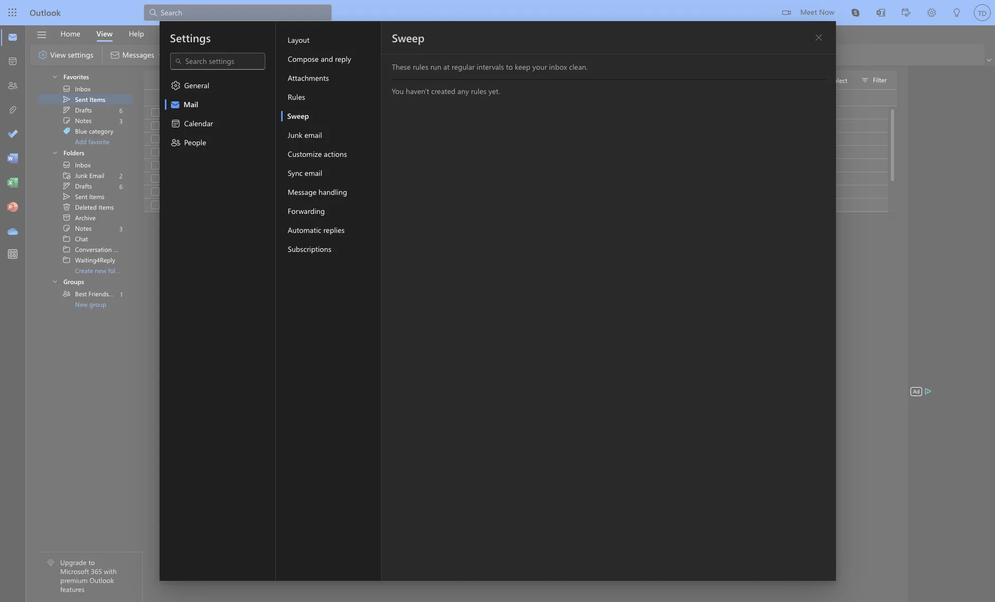 Task type: vqa. For each thing, say whether or not it's contained in the screenshot.


Task type: describe. For each thing, give the bounding box(es) containing it.

[[171, 118, 181, 129]]

settings heading
[[170, 30, 211, 45]]

select a message image for fw: learn the perks of your microsoft account
[[151, 161, 160, 170]]

 inside  sent items  deleted items  archive
[[62, 193, 71, 201]]

me
[[834, 148, 843, 157]]

hey june, with halloween coming up would you be able to come to our annual party? make sure to dress up! 🧛‍♀️🧛‍♂️🧟💀👻🦇🐺🕷🎃🕸🍬 sincerely, test
[[423, 201, 858, 209]]

junk inside 'tree item'
[[75, 171, 88, 180]]

chat inside  chat  conversation history  waiting4reply
[[75, 235, 88, 243]]

2 tree item from the top
[[38, 94, 133, 105]]

think
[[778, 148, 792, 157]]

 inbox  sent items
[[62, 85, 106, 104]]

create new folder
[[75, 267, 125, 275]]

3 select a message image from the top
[[151, 188, 160, 196]]

 inside  inbox  sent items
[[62, 95, 71, 104]]


[[62, 127, 71, 135]]

inbox for  inbox  sent items
[[75, 85, 91, 93]]

resuscitate
[[476, 148, 505, 157]]

3 tree item from the top
[[38, 105, 133, 115]]

🧛‍♀️🧛‍♂️🧟💀👻🦇🐺🕷🎃🕸🍬
[[730, 201, 818, 209]]

select
[[832, 76, 848, 85]]

select a message checkbox for you
[[145, 118, 168, 133]]

you for you haven't created any rules yet.
[[392, 86, 404, 96]]

folders tree item
[[38, 147, 133, 160]]

message list section
[[144, 68, 929, 252]]

history
[[114, 245, 134, 254]]

with
[[104, 568, 117, 577]]

select a message image for rubyanndersson@gmail.com
[[151, 135, 160, 143]]

and inside message list no items selected list box
[[682, 148, 693, 157]]

select a message checkbox for sunny side
[[145, 105, 168, 120]]

re: fw: no
[[353, 108, 383, 117]]

onedrive image
[[7, 227, 18, 237]]

application containing settings
[[0, 0, 996, 603]]

 drafts for notes
[[62, 106, 92, 114]]

items right the "deleted"
[[99, 203, 114, 212]]

rules button
[[281, 88, 381, 107]]

need
[[452, 148, 466, 157]]

items inside  inbox  sent items
[[90, 95, 106, 104]]

up
[[408, 201, 416, 209]]

microsoft inside message list no items selected list box
[[430, 161, 457, 170]]

 for folders
[[52, 150, 58, 156]]

1 let's from the left
[[376, 148, 388, 157]]

come
[[590, 201, 605, 209]]

sweep tab panel
[[382, 21, 836, 582]]

1 horizontal spatial you
[[794, 148, 805, 157]]

microsoft inside upgrade to microsoft 365 with premium outlook features
[[60, 568, 89, 577]]

june,
[[435, 201, 449, 209]]

2 3 from the top
[[119, 225, 123, 233]]

left-rail-appbar navigation
[[2, 25, 23, 244]]

select a message image for sunnyupside33@gmail.com
[[151, 122, 160, 130]]

tree item containing 
[[38, 170, 133, 181]]

8 tree item from the top
[[38, 181, 133, 191]]

4 select a message checkbox from the top
[[145, 158, 168, 173]]

to right need at left
[[468, 148, 474, 157]]

calendar image
[[7, 57, 18, 67]]

1 vertical spatial test
[[847, 201, 858, 209]]

the left lily
[[707, 148, 716, 157]]

2 let's from the left
[[629, 148, 642, 157]]

when
[[862, 148, 877, 157]]

home button
[[53, 25, 88, 42]]

files image
[[7, 105, 18, 116]]

sorry
[[396, 135, 411, 143]]

select a message image for re: fw: no
[[151, 108, 160, 117]]

coming
[[497, 201, 518, 209]]

customize actions
[[288, 149, 347, 159]]

our
[[614, 201, 624, 209]]

 for  inbox  sent items
[[62, 85, 71, 93]]

sent inside  sent items  deleted items  archive
[[75, 193, 88, 201]]

6 tree item from the top
[[38, 160, 133, 170]]

up
[[520, 201, 527, 209]]

your inside sweep rules element
[[533, 62, 548, 72]]

settings tab list
[[159, 21, 276, 582]]

means
[[378, 175, 397, 183]]

sunny
[[168, 108, 185, 117]]

attachments button
[[281, 69, 381, 88]]

view inside  view settings
[[50, 50, 66, 60]]

groups tree item
[[38, 276, 133, 289]]

ad
[[914, 388, 920, 396]]

 button for favorites
[[42, 70, 62, 82]]

2  from the top
[[62, 224, 71, 233]]

1 halloween from the left
[[353, 201, 383, 209]]

make
[[665, 201, 680, 209]]

message handling button
[[281, 183, 381, 202]]

group
[[89, 300, 106, 309]]

1 vertical spatial fw:
[[353, 161, 362, 170]]

0 vertical spatial have
[[391, 122, 404, 130]]

sure
[[682, 201, 694, 209]]

up!
[[719, 201, 729, 209]]

industry!
[[518, 148, 543, 157]]

order
[[577, 148, 592, 157]]

tech
[[668, 148, 680, 157]]

9 tree item from the top
[[38, 191, 133, 202]]

tree item containing 
[[38, 213, 133, 223]]

mail image
[[7, 32, 18, 43]]

2 halloween from the left
[[466, 201, 495, 209]]

 inside settings tab list
[[171, 138, 181, 148]]

new
[[75, 300, 88, 309]]

 favorites
[[52, 72, 89, 81]]

sweep heading
[[392, 30, 425, 45]]

1 3 from the top
[[119, 117, 123, 125]]

1  notes from the top
[[62, 116, 92, 125]]

the left the industry!
[[507, 148, 516, 157]]

powerpoint image
[[7, 203, 18, 213]]

compose and reply button
[[281, 50, 381, 69]]

more apps image
[[7, 250, 18, 260]]

my personal art
[[353, 188, 397, 196]]

folders
[[63, 148, 84, 157]]

best
[[75, 290, 87, 298]]

fw: learn the perks of your microsoft account
[[353, 161, 481, 170]]

people
[[184, 138, 206, 148]]

with
[[451, 201, 464, 209]]

tree item containing 
[[38, 126, 133, 136]]

yet.
[[489, 86, 501, 96]]

outlook link
[[30, 0, 61, 25]]

15 tree item from the top
[[38, 255, 133, 266]]

attachments
[[288, 73, 329, 83]]

email for junk email
[[305, 130, 322, 140]]

 button for folders
[[42, 147, 62, 158]]

the left bank!
[[747, 148, 756, 157]]

0 vertical spatial email...
[[436, 122, 455, 130]]

layout
[[288, 35, 310, 45]]

1 horizontal spatial fw:
[[363, 108, 372, 117]]

junk inside button
[[288, 130, 303, 140]]

2 notes from the top
[[75, 224, 92, 233]]

be
[[560, 201, 567, 209]]

14 tree item from the top
[[38, 244, 134, 255]]

to inside upgrade to microsoft 365 with premium outlook features
[[89, 559, 95, 568]]

now
[[820, 7, 835, 17]]

favorite
[[88, 138, 110, 146]]

help
[[129, 28, 144, 38]]

perks
[[392, 161, 407, 170]]

layout button
[[281, 31, 381, 50]]

calendar
[[184, 118, 213, 129]]

general
[[184, 80, 209, 90]]


[[62, 171, 71, 180]]

sunny side
[[168, 108, 199, 117]]

help button
[[121, 25, 152, 42]]

in
[[570, 148, 575, 157]]

subscriptions button
[[281, 240, 381, 259]]

6 for deleted items
[[119, 182, 123, 191]]

forwarding button
[[281, 202, 381, 221]]

no means no ruby thanks, test
[[368, 175, 457, 183]]

subscriptions
[[288, 244, 332, 254]]

premium
[[60, 577, 88, 586]]

new group
[[75, 300, 106, 309]]

kendall
[[353, 148, 374, 157]]

 groups  best friends chat 1
[[52, 277, 123, 299]]

run
[[431, 62, 442, 72]]

items up the "deleted"
[[89, 193, 105, 201]]

 button
[[811, 29, 828, 46]]

keep
[[515, 62, 531, 72]]

customize actions button
[[281, 145, 381, 164]]

tab list containing home
[[52, 25, 152, 42]]

we
[[442, 148, 451, 157]]

outlook inside banner
[[30, 7, 61, 18]]

 inside " groups  best friends chat 1"
[[52, 279, 58, 285]]

sweep rules element
[[392, 62, 826, 110]]

reply
[[335, 54, 351, 64]]

message
[[288, 187, 317, 197]]

upgrade
[[60, 559, 87, 568]]

tree item containing 
[[38, 202, 133, 213]]

3  from the top
[[62, 256, 71, 264]]

outlook inside upgrade to microsoft 365 with premium outlook features
[[90, 577, 114, 586]]

that
[[431, 135, 442, 143]]

re:
[[353, 108, 362, 117]]


[[170, 99, 181, 110]]

to button
[[161, 90, 336, 106]]

compose
[[288, 54, 319, 64]]

0 vertical spatial rules
[[413, 62, 429, 72]]

sent items heading
[[168, 72, 226, 89]]

a
[[405, 148, 408, 157]]

2  notes from the top
[[62, 224, 92, 233]]



Task type: locate. For each thing, give the bounding box(es) containing it.
 up 
[[62, 106, 71, 114]]

 button left folders
[[42, 147, 62, 158]]

tree item down favorites tree item
[[38, 94, 133, 105]]

create new folder tree item
[[38, 266, 133, 276]]

email
[[305, 130, 322, 140], [305, 168, 323, 178]]

the up means
[[381, 161, 390, 170]]

 up 
[[62, 193, 71, 201]]

tree item containing 
[[38, 289, 133, 299]]

0 vertical spatial 
[[62, 95, 71, 104]]

7 tree item from the top
[[38, 170, 133, 181]]

Select a message checkbox
[[145, 105, 168, 120], [145, 132, 168, 147], [145, 145, 168, 160], [145, 158, 168, 173], [145, 185, 168, 199]]

you left get
[[794, 148, 805, 157]]

to right sure
[[696, 201, 701, 209]]

select a message image
[[151, 108, 160, 117], [151, 148, 160, 157], [151, 161, 160, 170], [151, 175, 160, 183], [151, 201, 160, 209]]

 for favorites
[[52, 74, 58, 80]]

 button inside groups tree item
[[42, 276, 62, 287]]

1 horizontal spatial rules
[[471, 86, 487, 96]]

to left our at the top of the page
[[607, 201, 613, 209]]

1 horizontal spatial chat
[[111, 290, 123, 298]]

application
[[0, 0, 996, 603]]

4 select a message image from the top
[[151, 175, 160, 183]]

 for  inbox
[[62, 161, 71, 169]]

halloween right with
[[466, 201, 495, 209]]

 button inside favorites tree item
[[42, 70, 62, 82]]

1 horizontal spatial your
[[533, 62, 548, 72]]

0 horizontal spatial rules
[[413, 62, 429, 72]]

you inside sweep rules element
[[392, 86, 404, 96]]

tree item up 'waiting4reply'
[[38, 244, 134, 255]]

1 select a message checkbox from the top
[[145, 118, 168, 133]]

inbox inside  inbox  sent items
[[75, 85, 91, 93]]

excel image
[[7, 178, 18, 189]]

document containing settings
[[0, 0, 996, 603]]

0 vertical spatial 6
[[119, 106, 123, 115]]

 up to
[[171, 80, 181, 91]]

1 vertical spatial 
[[62, 224, 71, 233]]

halloween coming up
[[353, 201, 416, 209]]

items down favorites tree item
[[90, 95, 106, 104]]

1 vertical spatial junk
[[75, 171, 88, 180]]

tree item down  junk email
[[38, 181, 133, 191]]

0 horizontal spatial view
[[50, 50, 66, 60]]

1  drafts from the top
[[62, 106, 92, 114]]

halloween down my personal art
[[353, 201, 383, 209]]

0 horizontal spatial you
[[379, 122, 389, 130]]

the
[[507, 148, 516, 157], [707, 148, 716, 157], [747, 148, 756, 157], [381, 161, 390, 170]]

0 vertical spatial no
[[374, 108, 383, 117]]

0 horizontal spatial you
[[548, 201, 558, 209]]

1 vertical spatial you
[[379, 122, 389, 130]]

 left folders
[[52, 150, 58, 156]]

1 select a message checkbox from the top
[[145, 105, 168, 120]]

0 vertical spatial 
[[52, 74, 58, 80]]


[[62, 106, 71, 114], [62, 182, 71, 190]]

 inside  favorites
[[52, 74, 58, 80]]

intervals
[[477, 62, 504, 72]]

inbox down favorites tree item
[[75, 85, 91, 93]]

3 select a message image from the top
[[151, 161, 160, 170]]

automatic replies button
[[281, 221, 381, 240]]

 for 
[[62, 106, 71, 114]]

 inside  view settings
[[38, 50, 48, 60]]

 blue category
[[62, 127, 113, 135]]

drafts for notes
[[75, 106, 92, 114]]

0 vertical spatial 
[[62, 106, 71, 114]]

meet.
[[913, 148, 929, 157]]

settings
[[170, 30, 211, 45]]

tree item up create
[[38, 255, 133, 266]]

1 vertical spatial email
[[305, 168, 323, 178]]

2 6 from the top
[[119, 182, 123, 191]]

12 tree item from the top
[[38, 223, 133, 234]]

sync email button
[[281, 164, 381, 183]]

1 vertical spatial inbox
[[75, 161, 91, 169]]

outlook banner
[[0, 0, 996, 25]]

let's down ruby!
[[376, 148, 388, 157]]

category
[[89, 127, 113, 135]]

0 horizontal spatial fw:
[[353, 161, 362, 170]]

inbox up  junk email
[[75, 161, 91, 169]]

 down  favorites
[[62, 95, 71, 104]]

0 horizontal spatial sweep
[[287, 111, 309, 121]]

 inside " groups  best friends chat 1"
[[62, 290, 71, 298]]

to right order
[[594, 148, 600, 157]]

test
[[446, 175, 457, 183], [847, 201, 858, 209]]

0 vertical spatial you
[[392, 86, 404, 96]]

0 vertical spatial microsoft
[[430, 161, 457, 170]]

0 vertical spatial tree
[[38, 67, 133, 147]]

2 select a message image from the top
[[151, 148, 160, 157]]

0 vertical spatial inbox
[[75, 85, 91, 93]]

favorites
[[63, 72, 89, 81]]

you left be
[[548, 201, 558, 209]]

1 vertical spatial view
[[50, 50, 66, 60]]

1 vertical spatial 
[[62, 182, 71, 190]]

to left keep
[[506, 62, 513, 72]]

0 vertical spatial  notes
[[62, 116, 92, 125]]

1 tree from the top
[[38, 67, 133, 147]]

people image
[[7, 81, 18, 92]]

tree item up  junk email
[[38, 160, 133, 170]]

1 horizontal spatial 
[[171, 138, 181, 148]]

1  from the top
[[62, 106, 71, 114]]

 down 
[[171, 138, 181, 148]]

email inside button
[[305, 130, 322, 140]]

1 vertical spatial 
[[62, 245, 71, 254]]


[[175, 58, 182, 65]]

1 tree item from the top
[[38, 84, 133, 94]]

hey
[[423, 201, 433, 209]]

conversation
[[75, 245, 112, 254]]

 up create new folder tree item on the left top of page
[[62, 256, 71, 264]]

you haven't created any rules yet.
[[392, 86, 501, 96]]

to right able
[[582, 201, 588, 209]]

1 horizontal spatial you
[[392, 86, 404, 96]]

 for  view settings
[[38, 50, 48, 60]]

10 tree item from the top
[[38, 202, 133, 213]]

tree item up add
[[38, 126, 133, 136]]

1  button from the top
[[42, 70, 62, 82]]

regular
[[452, 62, 475, 72]]

microsoft up features
[[60, 568, 89, 577]]

2 inbox from the top
[[75, 161, 91, 169]]

1 select a message image from the top
[[151, 108, 160, 117]]


[[62, 214, 71, 222]]

0 vertical spatial 
[[62, 235, 71, 243]]

party?
[[646, 201, 663, 209]]

select a message image
[[151, 122, 160, 130], [151, 135, 160, 143], [151, 188, 160, 196]]

tree containing favorites
[[38, 67, 133, 147]]

items up mail
[[191, 76, 207, 84]]

2 vertical spatial  button
[[42, 276, 62, 287]]

1  from the top
[[62, 95, 71, 104]]

email up customize actions
[[305, 130, 322, 140]]

5 select a message image from the top
[[151, 201, 160, 209]]

2 drafts from the top
[[75, 182, 92, 190]]

Select a message checkbox
[[145, 118, 168, 133], [145, 171, 168, 186], [145, 198, 168, 213]]

3 select a message checkbox from the top
[[145, 198, 168, 213]]

leapfrog
[[643, 148, 667, 157]]

fw: left learn
[[353, 161, 362, 170]]

 left conversation
[[62, 245, 71, 254]]

to right want
[[906, 148, 912, 157]]

 up 
[[62, 161, 71, 169]]

notes up 'blue'
[[75, 116, 92, 125]]

0 vertical spatial select a message image
[[151, 122, 160, 130]]

1 vertical spatial 6
[[119, 182, 123, 191]]

tree item down  inbox  sent items
[[38, 105, 133, 115]]

3  button from the top
[[42, 276, 62, 287]]

sync
[[288, 168, 303, 178]]

 left favorites
[[52, 74, 58, 80]]

1 horizontal spatial halloween
[[466, 201, 495, 209]]

Search settings search field
[[182, 56, 254, 67]]

add favorite tree item
[[38, 136, 133, 147]]

to do image
[[7, 130, 18, 140]]

0 vertical spatial 
[[171, 138, 181, 148]]

0 horizontal spatial and
[[321, 54, 333, 64]]

drafts down  junk email
[[75, 182, 92, 190]]

 left best
[[62, 290, 71, 298]]

junk
[[288, 130, 303, 140], [75, 171, 88, 180]]

tree item up the new
[[38, 289, 133, 299]]

1 vertical spatial 
[[62, 193, 71, 201]]

tree
[[38, 67, 133, 147], [38, 160, 134, 276]]

items inside sent items heading
[[191, 76, 207, 84]]

home
[[61, 28, 80, 38]]

chat right friends
[[111, 290, 123, 298]]

email inside button
[[305, 168, 323, 178]]

 calendar
[[171, 118, 213, 129]]

0 vertical spatial sweep
[[392, 30, 425, 45]]

13 tree item from the top
[[38, 234, 133, 244]]

1 vertical spatial select a message checkbox
[[145, 171, 168, 186]]

tree item up conversation
[[38, 234, 133, 244]]

notes down "archive"
[[75, 224, 92, 233]]

0 vertical spatial chat
[[75, 235, 88, 243]]


[[862, 76, 870, 85]]

2  from the top
[[62, 161, 71, 169]]

0 horizontal spatial halloween
[[353, 201, 383, 209]]

2 select a message checkbox from the top
[[145, 171, 168, 186]]

microsoft down we
[[430, 161, 457, 170]]

dialog
[[0, 0, 996, 603]]

i
[[775, 148, 777, 157]]

1 vertical spatial and
[[682, 148, 693, 157]]

features
[[60, 586, 85, 595]]

2 tree from the top
[[38, 160, 134, 276]]

select a message checkbox for kendallparks02@gmail.com
[[145, 145, 168, 160]]

tree item up "archive"
[[38, 202, 133, 213]]

to inside sweep rules element
[[506, 62, 513, 72]]

view inside view button
[[97, 28, 113, 38]]

sent up the "deleted"
[[75, 193, 88, 201]]

11 tree item from the top
[[38, 213, 133, 223]]

 for 
[[62, 182, 71, 190]]

0 vertical spatial and
[[321, 54, 333, 64]]

2 vertical spatial 
[[52, 279, 58, 285]]

tree item down  inbox
[[38, 170, 133, 181]]

it.
[[817, 148, 822, 157]]

1 email from the top
[[305, 130, 322, 140]]

set your advertising preferences image
[[925, 388, 933, 396]]

microsoft
[[430, 161, 457, 170], [60, 568, 89, 577]]

tree item down the "deleted"
[[38, 213, 133, 223]]

2 email from the top
[[305, 168, 323, 178]]

your inside message list no items selected list box
[[416, 161, 429, 170]]

tree item up the "deleted"
[[38, 191, 133, 202]]

folder
[[108, 267, 125, 275]]

to left see at the left
[[406, 122, 412, 130]]

your right keep
[[533, 62, 548, 72]]

6
[[119, 106, 123, 115], [119, 182, 123, 191]]

6 for blue category
[[119, 106, 123, 115]]

sent inside  inbox  sent items
[[75, 95, 88, 104]]

select a message checkbox for no
[[145, 171, 168, 186]]

1  from the top
[[52, 74, 58, 80]]

know
[[845, 148, 860, 157]]

1 select a message image from the top
[[151, 122, 160, 130]]

0 vertical spatial view
[[97, 28, 113, 38]]

 button
[[31, 26, 52, 44]]

3  from the top
[[52, 279, 58, 285]]

1 vertical spatial microsoft
[[60, 568, 89, 577]]

ruby
[[407, 175, 422, 183]]

 notes
[[62, 116, 92, 125], [62, 224, 92, 233]]

2  from the top
[[62, 182, 71, 190]]

sync email
[[288, 168, 323, 178]]

0 horizontal spatial junk
[[75, 171, 88, 180]]

0 vertical spatial  drafts
[[62, 106, 92, 114]]

rubyanndersson@gmail.com
[[168, 135, 248, 143]]

message list no items selected list box
[[144, 105, 929, 252]]

view left settings
[[50, 50, 66, 60]]

tree item up  blue category
[[38, 115, 133, 126]]

1  from the top
[[62, 116, 71, 125]]

 button inside folders tree item
[[42, 147, 62, 158]]

sent down  at the left top of the page
[[177, 76, 189, 84]]

0 vertical spatial 
[[38, 50, 48, 60]]

5 select a message checkbox from the top
[[145, 185, 168, 199]]

fw: right "re:" at the left of the page
[[363, 108, 372, 117]]

email... up that
[[436, 122, 455, 130]]

chat inside " groups  best friends chat 1"
[[111, 290, 123, 298]]

ruby!
[[378, 135, 394, 143]]

sweep inside button
[[287, 111, 309, 121]]

and left reply
[[321, 54, 333, 64]]

tree containing 
[[38, 160, 134, 276]]

 drafts down  junk email
[[62, 182, 92, 190]]

2  from the top
[[62, 245, 71, 254]]

1 vertical spatial 
[[62, 290, 71, 298]]

1 horizontal spatial let's
[[629, 148, 642, 157]]

rules
[[413, 62, 429, 72], [471, 86, 487, 96]]

1 vertical spatial no
[[368, 175, 377, 183]]

have up sorry at the top of page
[[391, 122, 404, 130]]

0 vertical spatial your
[[533, 62, 548, 72]]

 down 
[[38, 50, 48, 60]]

favorites tree item
[[38, 70, 133, 84]]

 down 
[[62, 182, 71, 190]]

to right the pad
[[739, 148, 745, 157]]

your right 'of'
[[416, 161, 429, 170]]

0 vertical spatial 
[[62, 85, 71, 93]]

archive
[[75, 214, 96, 222]]

rules left yet.
[[471, 86, 487, 96]]

outlook up 
[[30, 7, 61, 18]]

tree item
[[38, 84, 133, 94], [38, 94, 133, 105], [38, 105, 133, 115], [38, 115, 133, 126], [38, 126, 133, 136], [38, 160, 133, 170], [38, 170, 133, 181], [38, 181, 133, 191], [38, 191, 133, 202], [38, 202, 133, 213], [38, 213, 133, 223], [38, 223, 133, 234], [38, 234, 133, 244], [38, 244, 134, 255], [38, 255, 133, 266], [38, 289, 133, 299]]

 notes down "archive"
[[62, 224, 92, 233]]

no
[[398, 175, 406, 183]]

sent down favorites tree item
[[75, 95, 88, 104]]

automatic
[[288, 225, 322, 235]]

2 vertical spatial 
[[62, 256, 71, 264]]


[[783, 8, 791, 17]]

word image
[[7, 154, 18, 164]]

1 vertical spatial have
[[390, 148, 403, 157]]

tab list
[[52, 25, 152, 42]]

sweep up these
[[392, 30, 425, 45]]

junk email button
[[281, 126, 381, 145]]

email for sync email
[[305, 168, 323, 178]]

layout group
[[170, 44, 275, 63]]

1 vertical spatial email...
[[443, 135, 463, 143]]

and left the ride
[[682, 148, 693, 157]]

0 vertical spatial 3
[[119, 117, 123, 125]]

1 vertical spatial rules
[[471, 86, 487, 96]]

let's left leapfrog
[[629, 148, 642, 157]]

this
[[424, 122, 434, 130]]

rules left run
[[413, 62, 429, 72]]

1  from the top
[[62, 85, 71, 93]]

2  button from the top
[[42, 147, 62, 158]]

1 horizontal spatial junk
[[288, 130, 303, 140]]

select a message image for no means no ruby thanks, test
[[151, 175, 160, 183]]

0 horizontal spatial chat
[[75, 235, 88, 243]]

 up 
[[62, 116, 71, 125]]

document
[[0, 0, 996, 603]]

0 horizontal spatial test
[[446, 175, 457, 183]]

premium features image
[[47, 560, 54, 568]]

1 vertical spatial  notes
[[62, 224, 92, 233]]

we need to resuscitate the industry! innovate in order to inundate. let's leapfrog tech and ride the lily pad to the bank! i think you get it. let me know when you want to meet.
[[442, 148, 929, 157]]

no right "re:" at the left of the page
[[374, 108, 383, 117]]

0 vertical spatial junk
[[288, 130, 303, 140]]

2 horizontal spatial you
[[878, 148, 889, 157]]

1 vertical spatial 3
[[119, 225, 123, 233]]

 sent items  deleted items  archive
[[62, 193, 114, 222]]

would
[[529, 201, 546, 209]]

chat up conversation
[[75, 235, 88, 243]]

 chat  conversation history  waiting4reply
[[62, 235, 134, 264]]

sesh
[[422, 148, 435, 157]]

 left groups
[[52, 279, 58, 285]]

0 vertical spatial drafts
[[75, 106, 92, 114]]

kendallparks02@gmail.com
[[168, 148, 245, 157]]

0 vertical spatial select a message checkbox
[[145, 118, 168, 133]]

 down  favorites
[[62, 85, 71, 93]]

1 notes from the top
[[75, 116, 92, 125]]

2 select a message image from the top
[[151, 135, 160, 143]]

0 horizontal spatial microsoft
[[60, 568, 89, 577]]

kendall let's have a jam sesh
[[353, 148, 435, 157]]

5 tree item from the top
[[38, 126, 133, 136]]

select a message checkbox for rubyanndersson@gmail.com
[[145, 132, 168, 147]]

see
[[413, 122, 423, 130]]

0 horizontal spatial let's
[[376, 148, 388, 157]]

1 drafts from the top
[[75, 106, 92, 114]]

handling
[[319, 187, 347, 197]]

inbox for  inbox
[[75, 161, 91, 169]]

1 inbox from the top
[[75, 85, 91, 93]]

new group tree item
[[38, 299, 133, 310]]

1 vertical spatial 
[[171, 80, 181, 91]]

0 vertical spatial email
[[305, 130, 322, 140]]

1 vertical spatial 
[[52, 150, 58, 156]]

add
[[75, 138, 87, 146]]

16 tree item from the top
[[38, 289, 133, 299]]


[[62, 203, 71, 212]]

you for you have to see this email...
[[379, 122, 389, 130]]

sent inside sent items heading
[[177, 76, 189, 84]]

0 vertical spatial  button
[[42, 70, 62, 82]]

your
[[533, 62, 548, 72], [416, 161, 429, 170]]

you inside message list no items selected list box
[[379, 122, 389, 130]]

junk email
[[288, 130, 322, 140]]

 inside settings tab list
[[171, 80, 181, 91]]

you up ruby!
[[379, 122, 389, 130]]

mail
[[184, 99, 198, 109]]

1 6 from the top
[[119, 106, 123, 115]]

0 vertical spatial 
[[62, 116, 71, 125]]

4 tree item from the top
[[38, 115, 133, 126]]

 inside  inbox  sent items
[[62, 85, 71, 93]]

1 horizontal spatial microsoft
[[430, 161, 457, 170]]

2 vertical spatial select a message checkbox
[[145, 198, 168, 213]]

no down learn
[[368, 175, 377, 183]]

 inside  folders
[[52, 150, 58, 156]]

1 vertical spatial  button
[[42, 147, 62, 158]]

1 vertical spatial outlook
[[90, 577, 114, 586]]

sweep inside tab panel
[[392, 30, 425, 45]]

have
[[391, 122, 404, 130], [390, 148, 403, 157]]

1 vertical spatial notes
[[75, 224, 92, 233]]

tree item down "archive"
[[38, 223, 133, 234]]

and inside button
[[321, 54, 333, 64]]

1 horizontal spatial 
[[171, 80, 181, 91]]

1 horizontal spatial outlook
[[90, 577, 114, 586]]

test right sincerely, at top
[[847, 201, 858, 209]]

2  from the top
[[62, 193, 71, 201]]

 drafts for sent items
[[62, 182, 92, 190]]

art
[[390, 188, 397, 196]]

1 horizontal spatial view
[[97, 28, 113, 38]]

sweep
[[392, 30, 425, 45], [287, 111, 309, 121]]

1 vertical spatial drafts
[[75, 182, 92, 190]]

view left help
[[97, 28, 113, 38]]

 notes up 'blue'
[[62, 116, 92, 125]]

new
[[95, 267, 106, 275]]

0 vertical spatial outlook
[[30, 7, 61, 18]]

0 horizontal spatial 
[[62, 290, 71, 298]]

email right "sync"
[[305, 168, 323, 178]]

lily
[[718, 148, 725, 157]]

 drafts down  inbox  sent items
[[62, 106, 92, 114]]

test right the thanks,
[[446, 175, 457, 183]]

0 vertical spatial test
[[446, 175, 457, 183]]

3 select a message checkbox from the top
[[145, 145, 168, 160]]

tree item down favorites
[[38, 84, 133, 94]]

0 horizontal spatial 
[[38, 50, 48, 60]]

0 vertical spatial notes
[[75, 116, 92, 125]]

2  from the top
[[52, 150, 58, 156]]

1  from the top
[[62, 235, 71, 243]]

1 horizontal spatial test
[[847, 201, 858, 209]]

outlook right premium
[[90, 577, 114, 586]]

1 vertical spatial sent
[[75, 95, 88, 104]]

ruby! sorry about that email...
[[378, 135, 463, 143]]

view button
[[89, 25, 121, 42]]

 filter
[[862, 76, 888, 85]]

0 vertical spatial fw:
[[363, 108, 372, 117]]

 down the ""
[[62, 224, 71, 233]]

junk up customize
[[288, 130, 303, 140]]

1 vertical spatial  drafts
[[62, 182, 92, 190]]

2 select a message checkbox from the top
[[145, 132, 168, 147]]

2  drafts from the top
[[62, 182, 92, 190]]

2 vertical spatial sent
[[75, 193, 88, 201]]

get
[[806, 148, 815, 157]]

drafts for sent items
[[75, 182, 92, 190]]

 for  general
[[171, 80, 181, 91]]

 button left groups
[[42, 276, 62, 287]]

email
[[89, 171, 104, 180]]

have left the a
[[390, 148, 403, 157]]

0 vertical spatial sent
[[177, 76, 189, 84]]

 down the ""
[[62, 235, 71, 243]]

thanks,
[[423, 175, 444, 183]]

sunnyupside33@gmail.com
[[168, 122, 245, 130]]

you left want
[[878, 148, 889, 157]]

dialog containing settings
[[0, 0, 996, 603]]

created
[[432, 86, 456, 96]]

side
[[187, 108, 199, 117]]

0 horizontal spatial outlook
[[30, 7, 61, 18]]

email... up need at left
[[443, 135, 463, 143]]

you have to see this email...
[[379, 122, 455, 130]]



